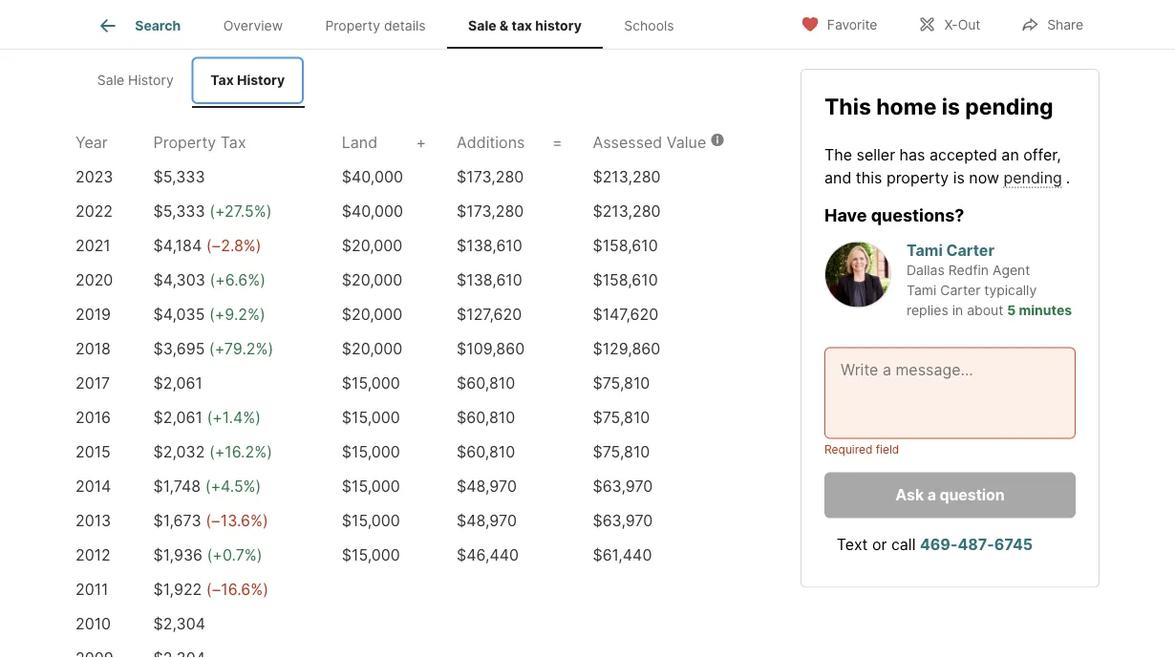 Task type: describe. For each thing, give the bounding box(es) containing it.
question
[[940, 486, 1005, 504]]

redfin
[[949, 262, 989, 278]]

$40,000 for 2022
[[342, 202, 403, 220]]

5 minutes
[[1008, 302, 1073, 319]]

out
[[958, 17, 981, 33]]

tax
[[512, 17, 532, 34]]

home
[[877, 93, 937, 119]]

have
[[825, 204, 867, 225]]

tax history tab
[[192, 57, 304, 104]]

(−13.6%)
[[206, 511, 268, 530]]

accepted
[[930, 145, 998, 164]]

field
[[876, 443, 900, 457]]

agent
[[993, 262, 1031, 278]]

schools
[[624, 17, 674, 34]]

x-out
[[945, 17, 981, 33]]

year
[[76, 133, 108, 151]]

$15,000 for $1,673 (−13.6%)
[[342, 511, 400, 530]]

(+6.6%)
[[210, 270, 266, 289]]

history for sale history
[[128, 72, 174, 88]]

$60,810 for (+16.2%)
[[457, 443, 515, 461]]

now
[[970, 168, 1000, 187]]

assessed value
[[593, 133, 707, 151]]

$75,810 for $2,061 (+1.4%)
[[593, 408, 650, 427]]

2020
[[76, 270, 113, 289]]

tax inside tab
[[211, 72, 234, 88]]

a
[[928, 486, 937, 504]]

$1,673
[[153, 511, 201, 530]]

minutes
[[1019, 302, 1073, 319]]

overview
[[223, 17, 283, 34]]

about
[[967, 302, 1004, 319]]

$15,000 for $1,936 (+0.7%)
[[342, 546, 400, 564]]

pending link
[[1004, 168, 1063, 187]]

questions?
[[871, 204, 965, 225]]

carter for tami carter dallas redfin agent
[[947, 241, 995, 260]]

(+27.5%)
[[209, 202, 272, 220]]

and
[[825, 168, 852, 187]]

tab list containing sale history
[[76, 53, 308, 108]]

$2,032
[[153, 443, 205, 461]]

$213,280 for 2023
[[593, 167, 661, 186]]

2013
[[76, 511, 111, 530]]

$5,333 for $5,333
[[153, 167, 205, 186]]

2023
[[76, 167, 113, 186]]

tami for tami carter typically replies in about
[[907, 282, 937, 298]]

additions
[[457, 133, 525, 151]]

$15,000 for $2,032 (+16.2%)
[[342, 443, 400, 461]]

ask
[[896, 486, 924, 504]]

land
[[342, 133, 378, 151]]

$2,061 for $2,061 (+1.4%)
[[153, 408, 203, 427]]

tab list containing search
[[76, 0, 711, 49]]

text
[[837, 535, 868, 554]]

(+16.2%)
[[209, 443, 272, 461]]

$4,303 (+6.6%)
[[153, 270, 266, 289]]

$48,970 for (+4.5%)
[[457, 477, 517, 496]]

$3,695 (+79.2%)
[[153, 339, 274, 358]]

have questions?
[[825, 204, 965, 225]]

has
[[900, 145, 926, 164]]

$60,810 for (+1.4%)
[[457, 408, 515, 427]]

(−2.8%)
[[206, 236, 262, 255]]

property details tab
[[304, 3, 447, 49]]

pending .
[[1004, 168, 1071, 187]]

469-
[[920, 535, 958, 554]]

call
[[892, 535, 916, 554]]

$5,333 (+27.5%)
[[153, 202, 272, 220]]

search
[[135, 17, 181, 34]]

2012
[[76, 546, 111, 564]]

an
[[1002, 145, 1020, 164]]

$63,970 for $1,748 (+4.5%)
[[593, 477, 653, 496]]

share
[[1048, 17, 1084, 33]]

$20,000 for $4,184 (−2.8%)
[[342, 236, 403, 255]]

$158,610 for $4,303 (+6.6%)
[[593, 270, 658, 289]]

2022
[[76, 202, 113, 220]]

dallas redfin agenttami carter image
[[825, 241, 892, 308]]

$4,035 (+9.2%)
[[153, 305, 266, 324]]

$109,860
[[457, 339, 525, 358]]

$2,032 (+16.2%)
[[153, 443, 272, 461]]

the seller has accepted an offer, and this property is now
[[825, 145, 1062, 187]]

Write a message... text field
[[841, 359, 1060, 427]]

this home is pending
[[825, 93, 1054, 119]]

$129,860
[[593, 339, 661, 358]]

sale & tax history tab
[[447, 3, 603, 49]]

this
[[856, 168, 883, 187]]

&
[[500, 17, 509, 34]]

is inside the seller has accepted an offer, and this property is now
[[954, 168, 965, 187]]

$5,333 for $5,333 (+27.5%)
[[153, 202, 205, 220]]

2014
[[76, 477, 111, 496]]

favorite button
[[785, 4, 894, 43]]

(+0.7%)
[[207, 546, 262, 564]]

$127,620
[[457, 305, 522, 324]]

typically
[[985, 282, 1037, 298]]

1 vertical spatial tax
[[221, 133, 246, 151]]

2019
[[76, 305, 111, 324]]

tami for tami carter dallas redfin agent
[[907, 241, 943, 260]]

+
[[416, 133, 426, 151]]

(+9.2%)
[[209, 305, 266, 324]]

this
[[825, 93, 872, 119]]

$138,610 for (−2.8%)
[[457, 236, 523, 255]]

carter for tami carter typically replies in about
[[941, 282, 981, 298]]

$1,922 (−16.6%)
[[153, 580, 269, 599]]

$4,303
[[153, 270, 205, 289]]



Task type: locate. For each thing, give the bounding box(es) containing it.
seller
[[857, 145, 896, 164]]

$75,810
[[593, 374, 650, 392], [593, 408, 650, 427], [593, 443, 650, 461]]

tami carter link
[[907, 241, 995, 260]]

2 $2,061 from the top
[[153, 408, 203, 427]]

$20,000 for $4,035 (+9.2%)
[[342, 305, 403, 324]]

$2,061 for $2,061
[[153, 374, 203, 392]]

0 vertical spatial $158,610
[[593, 236, 658, 255]]

history for tax history
[[237, 72, 285, 88]]

history inside "tab"
[[128, 72, 174, 88]]

$173,280 for 2022
[[457, 202, 524, 220]]

$138,610
[[457, 236, 523, 255], [457, 270, 523, 289]]

1 $2,061 from the top
[[153, 374, 203, 392]]

$1,748 (+4.5%)
[[153, 477, 261, 496]]

sale history
[[97, 72, 174, 88]]

tab list
[[76, 0, 711, 49], [76, 53, 308, 108]]

replies
[[907, 302, 949, 319]]

carter up in
[[941, 282, 981, 298]]

0 vertical spatial $213,280
[[593, 167, 661, 186]]

$147,620
[[593, 305, 659, 324]]

2 $75,810 from the top
[[593, 408, 650, 427]]

0 vertical spatial pending
[[966, 93, 1054, 119]]

is down accepted
[[954, 168, 965, 187]]

pending up an
[[966, 93, 1054, 119]]

1 vertical spatial carter
[[941, 282, 981, 298]]

1 $75,810 from the top
[[593, 374, 650, 392]]

2 vertical spatial $75,810
[[593, 443, 650, 461]]

$1,936 (+0.7%)
[[153, 546, 262, 564]]

0 vertical spatial tami
[[907, 241, 943, 260]]

1 $63,970 from the top
[[593, 477, 653, 496]]

$1,936
[[153, 546, 203, 564]]

property for property details
[[325, 17, 380, 34]]

sale
[[468, 17, 497, 34], [97, 72, 124, 88]]

sale down search link
[[97, 72, 124, 88]]

$4,035
[[153, 305, 205, 324]]

details
[[384, 17, 426, 34]]

4 $20,000 from the top
[[342, 339, 403, 358]]

offer,
[[1024, 145, 1062, 164]]

$15,000 for $2,061 (+1.4%)
[[342, 408, 400, 427]]

schools tab
[[603, 3, 696, 49]]

0 vertical spatial $138,610
[[457, 236, 523, 255]]

0 horizontal spatial property
[[153, 133, 216, 151]]

1 vertical spatial pending
[[1004, 168, 1063, 187]]

$138,610 for (+6.6%)
[[457, 270, 523, 289]]

$1,748
[[153, 477, 201, 496]]

1 history from the left
[[128, 72, 174, 88]]

$5,333 up $4,184
[[153, 202, 205, 220]]

pending down offer,
[[1004, 168, 1063, 187]]

property up $5,333 (+27.5%)
[[153, 133, 216, 151]]

$20,000 for $4,303 (+6.6%)
[[342, 270, 403, 289]]

2021
[[76, 236, 111, 255]]

$46,440
[[457, 546, 519, 564]]

0 vertical spatial $60,810
[[457, 374, 515, 392]]

sale for sale & tax history
[[468, 17, 497, 34]]

$2,304
[[153, 615, 205, 633]]

.
[[1066, 168, 1071, 187]]

2010
[[76, 615, 111, 633]]

1 vertical spatial property
[[153, 133, 216, 151]]

$213,280 for 2022
[[593, 202, 661, 220]]

required
[[825, 443, 873, 457]]

0 vertical spatial $5,333
[[153, 167, 205, 186]]

2 $5,333 from the top
[[153, 202, 205, 220]]

2 $138,610 from the top
[[457, 270, 523, 289]]

487-
[[958, 535, 995, 554]]

x-out button
[[902, 4, 997, 43]]

0 vertical spatial carter
[[947, 241, 995, 260]]

2 $48,970 from the top
[[457, 511, 517, 530]]

6745
[[995, 535, 1033, 554]]

3 $75,810 from the top
[[593, 443, 650, 461]]

tax down tax history tab
[[221, 133, 246, 151]]

1 $5,333 from the top
[[153, 167, 205, 186]]

2 vertical spatial $60,810
[[457, 443, 515, 461]]

1 vertical spatial sale
[[97, 72, 124, 88]]

2 tami from the top
[[907, 282, 937, 298]]

1 horizontal spatial property
[[325, 17, 380, 34]]

1 $48,970 from the top
[[457, 477, 517, 496]]

sale for sale history
[[97, 72, 124, 88]]

$173,280 for 2023
[[457, 167, 524, 186]]

$158,610
[[593, 236, 658, 255], [593, 270, 658, 289]]

2 $63,970 from the top
[[593, 511, 653, 530]]

$15,000 for $1,748 (+4.5%)
[[342, 477, 400, 496]]

1 $158,610 from the top
[[593, 236, 658, 255]]

tami inside tami carter dallas redfin agent
[[907, 241, 943, 260]]

sale & tax history
[[468, 17, 582, 34]]

x-
[[945, 17, 958, 33]]

1 vertical spatial $75,810
[[593, 408, 650, 427]]

history down overview tab
[[237, 72, 285, 88]]

1 vertical spatial tami
[[907, 282, 937, 298]]

1 $213,280 from the top
[[593, 167, 661, 186]]

property left details
[[325, 17, 380, 34]]

history
[[128, 72, 174, 88], [237, 72, 285, 88]]

1 vertical spatial tab list
[[76, 53, 308, 108]]

$213,280
[[593, 167, 661, 186], [593, 202, 661, 220]]

property
[[887, 168, 949, 187]]

1 horizontal spatial history
[[237, 72, 285, 88]]

2 history from the left
[[237, 72, 285, 88]]

sale left &
[[468, 17, 497, 34]]

1 vertical spatial $48,970
[[457, 511, 517, 530]]

1 vertical spatial $213,280
[[593, 202, 661, 220]]

is right home
[[942, 93, 961, 119]]

1 $173,280 from the top
[[457, 167, 524, 186]]

$48,970
[[457, 477, 517, 496], [457, 511, 517, 530]]

or
[[873, 535, 887, 554]]

2 $15,000 from the top
[[342, 408, 400, 427]]

sale inside sale history "tab"
[[97, 72, 124, 88]]

carter inside tami carter dallas redfin agent
[[947, 241, 995, 260]]

1 $40,000 from the top
[[342, 167, 403, 186]]

$63,970 for $1,673 (−13.6%)
[[593, 511, 653, 530]]

1 vertical spatial $60,810
[[457, 408, 515, 427]]

(+79.2%)
[[209, 339, 274, 358]]

1 vertical spatial $2,061
[[153, 408, 203, 427]]

0 vertical spatial $40,000
[[342, 167, 403, 186]]

$158,610 for $4,184 (−2.8%)
[[593, 236, 658, 255]]

0 vertical spatial tax
[[211, 72, 234, 88]]

tami up dallas
[[907, 241, 943, 260]]

required field
[[825, 443, 900, 457]]

$1,922
[[153, 580, 202, 599]]

the
[[825, 145, 853, 164]]

2 $158,610 from the top
[[593, 270, 658, 289]]

$2,061 up $2,032
[[153, 408, 203, 427]]

0 vertical spatial $2,061
[[153, 374, 203, 392]]

1 vertical spatial $138,610
[[457, 270, 523, 289]]

3 $20,000 from the top
[[342, 305, 403, 324]]

0 horizontal spatial history
[[128, 72, 174, 88]]

6 $15,000 from the top
[[342, 546, 400, 564]]

0 horizontal spatial sale
[[97, 72, 124, 88]]

2 tab list from the top
[[76, 53, 308, 108]]

history down search
[[128, 72, 174, 88]]

1 vertical spatial $40,000
[[342, 202, 403, 220]]

ask a question button
[[825, 472, 1076, 518]]

tami inside tami carter typically replies in about
[[907, 282, 937, 298]]

1 $138,610 from the top
[[457, 236, 523, 255]]

tax down overview tab
[[211, 72, 234, 88]]

1 $20,000 from the top
[[342, 236, 403, 255]]

2018
[[76, 339, 111, 358]]

1 vertical spatial is
[[954, 168, 965, 187]]

3 $60,810 from the top
[[457, 443, 515, 461]]

$40,000
[[342, 167, 403, 186], [342, 202, 403, 220]]

history inside tab
[[237, 72, 285, 88]]

$4,184
[[153, 236, 202, 255]]

1 $15,000 from the top
[[342, 374, 400, 392]]

share button
[[1005, 4, 1100, 43]]

1 $60,810 from the top
[[457, 374, 515, 392]]

search link
[[97, 14, 181, 37]]

1 vertical spatial $158,610
[[593, 270, 658, 289]]

1 vertical spatial $173,280
[[457, 202, 524, 220]]

2 $173,280 from the top
[[457, 202, 524, 220]]

1 vertical spatial $5,333
[[153, 202, 205, 220]]

favorite
[[828, 17, 878, 33]]

tami down dallas
[[907, 282, 937, 298]]

3 $15,000 from the top
[[342, 443, 400, 461]]

2 $60,810 from the top
[[457, 408, 515, 427]]

$48,970 for (−13.6%)
[[457, 511, 517, 530]]

2 $20,000 from the top
[[342, 270, 403, 289]]

dallas
[[907, 262, 945, 278]]

4 $15,000 from the top
[[342, 477, 400, 496]]

carter
[[947, 241, 995, 260], [941, 282, 981, 298]]

0 vertical spatial sale
[[468, 17, 497, 34]]

5
[[1008, 302, 1016, 319]]

$2,061
[[153, 374, 203, 392], [153, 408, 203, 427]]

sale history tab
[[79, 57, 192, 104]]

$15,000
[[342, 374, 400, 392], [342, 408, 400, 427], [342, 443, 400, 461], [342, 477, 400, 496], [342, 511, 400, 530], [342, 546, 400, 564]]

carter up the redfin
[[947, 241, 995, 260]]

0 vertical spatial $48,970
[[457, 477, 517, 496]]

0 vertical spatial $63,970
[[593, 477, 653, 496]]

$5,333 down property tax
[[153, 167, 205, 186]]

$75,810 for $2,032 (+16.2%)
[[593, 443, 650, 461]]

2 $213,280 from the top
[[593, 202, 661, 220]]

0 vertical spatial property
[[325, 17, 380, 34]]

469-487-6745 link
[[920, 535, 1033, 554]]

0 vertical spatial $75,810
[[593, 374, 650, 392]]

carter inside tami carter typically replies in about
[[941, 282, 981, 298]]

$40,000 for 2023
[[342, 167, 403, 186]]

$4,184 (−2.8%)
[[153, 236, 262, 255]]

value
[[667, 133, 707, 151]]

1 tami from the top
[[907, 241, 943, 260]]

tax history
[[211, 72, 285, 88]]

$20,000
[[342, 236, 403, 255], [342, 270, 403, 289], [342, 305, 403, 324], [342, 339, 403, 358]]

property inside property details tab
[[325, 17, 380, 34]]

$5,333
[[153, 167, 205, 186], [153, 202, 205, 220]]

$20,000 for $3,695 (+79.2%)
[[342, 339, 403, 358]]

$3,695
[[153, 339, 205, 358]]

assessed
[[593, 133, 663, 151]]

0 vertical spatial is
[[942, 93, 961, 119]]

property tax
[[153, 133, 246, 151]]

property for property tax
[[153, 133, 216, 151]]

$2,061 down $3,695
[[153, 374, 203, 392]]

0 vertical spatial $173,280
[[457, 167, 524, 186]]

tami carter typically replies in about
[[907, 282, 1037, 319]]

5 $15,000 from the top
[[342, 511, 400, 530]]

pending
[[966, 93, 1054, 119], [1004, 168, 1063, 187]]

2 $40,000 from the top
[[342, 202, 403, 220]]

1 tab list from the top
[[76, 0, 711, 49]]

1 vertical spatial $63,970
[[593, 511, 653, 530]]

overview tab
[[202, 3, 304, 49]]

sale inside sale & tax history tab
[[468, 17, 497, 34]]

property details
[[325, 17, 426, 34]]

$63,970
[[593, 477, 653, 496], [593, 511, 653, 530]]

tax
[[211, 72, 234, 88], [221, 133, 246, 151]]

text or call 469-487-6745
[[837, 535, 1033, 554]]

$61,440
[[593, 546, 652, 564]]

0 vertical spatial tab list
[[76, 0, 711, 49]]

1 horizontal spatial sale
[[468, 17, 497, 34]]

=
[[552, 133, 562, 151]]

ask a question
[[896, 486, 1005, 504]]

2016
[[76, 408, 111, 427]]



Task type: vqa. For each thing, say whether or not it's contained in the screenshot.


